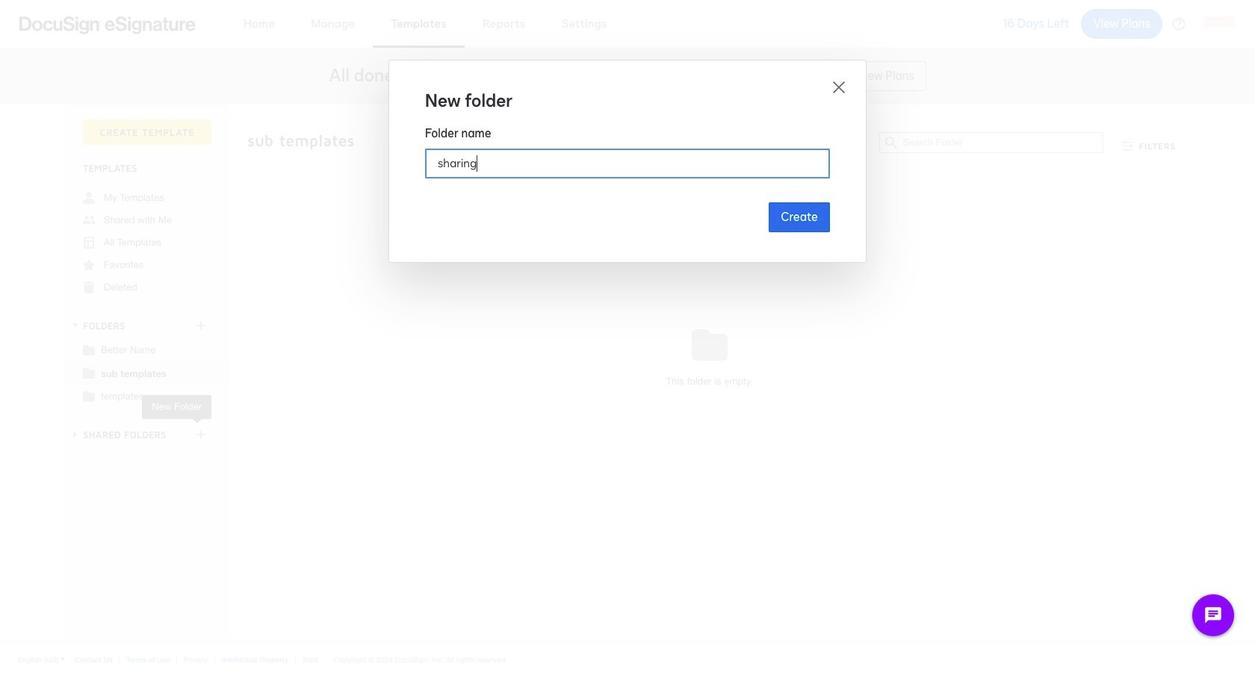 Task type: vqa. For each thing, say whether or not it's contained in the screenshot.
More Info region at bottom
yes



Task type: locate. For each thing, give the bounding box(es) containing it.
folder image
[[83, 390, 95, 402]]

folder image
[[83, 344, 95, 356], [83, 367, 95, 379]]

docusign esignature image
[[19, 16, 196, 34]]

2 folder image from the top
[[83, 367, 95, 379]]

0 vertical spatial folder image
[[83, 344, 95, 356]]

1 vertical spatial folder image
[[83, 367, 95, 379]]

Enter folder name text field
[[426, 149, 830, 178]]



Task type: describe. For each thing, give the bounding box(es) containing it.
1 folder image from the top
[[83, 344, 95, 356]]

more info region
[[0, 643, 1255, 676]]

trash image
[[83, 282, 95, 294]]

shared image
[[83, 214, 95, 226]]

star filled image
[[83, 259, 95, 271]]

user image
[[83, 192, 95, 204]]

view folders image
[[70, 320, 81, 332]]

Search Folder text field
[[903, 133, 1103, 152]]

templates image
[[83, 237, 95, 249]]



